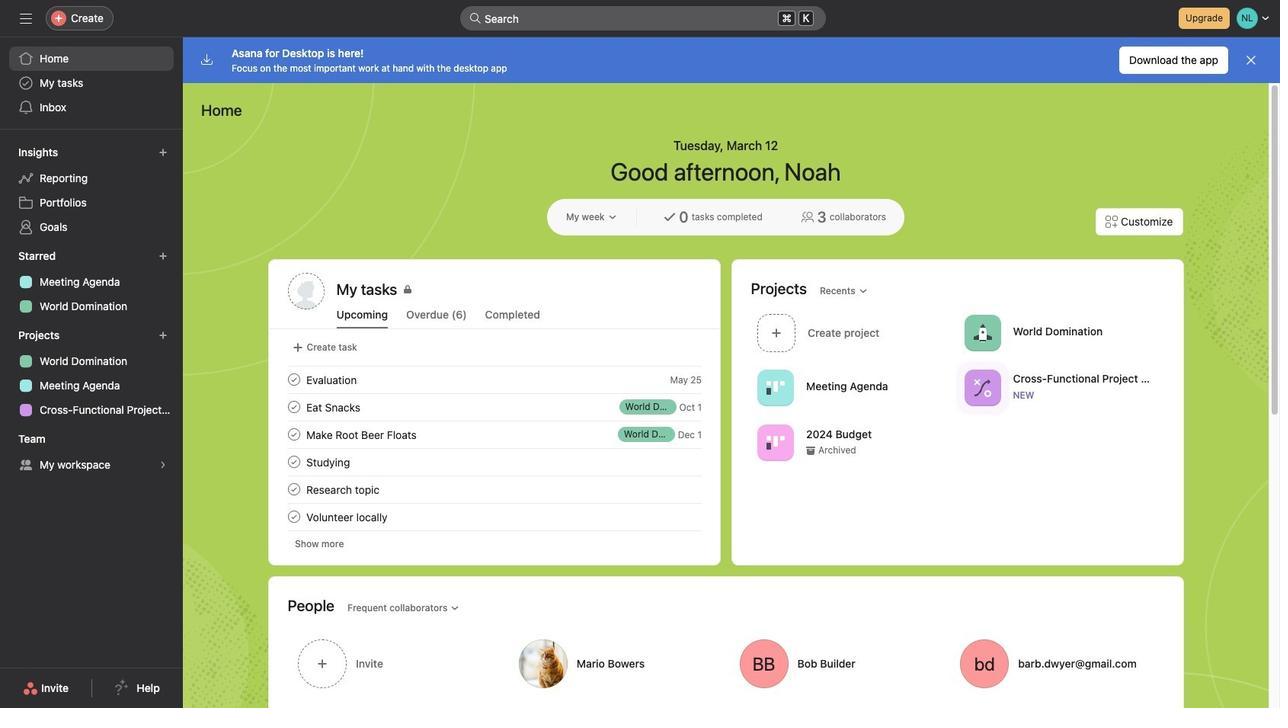Task type: describe. For each thing, give the bounding box(es) containing it.
mark complete image for second mark complete checkbox from the top of the page
[[285, 453, 303, 471]]

1 mark complete checkbox from the top
[[285, 371, 303, 389]]

starred element
[[0, 242, 183, 322]]

Search tasks, projects, and more text field
[[461, 6, 827, 30]]

projects element
[[0, 322, 183, 425]]

dismiss image
[[1246, 54, 1258, 66]]

4 mark complete checkbox from the top
[[285, 508, 303, 526]]

prominent image
[[470, 12, 482, 24]]

teams element
[[0, 425, 183, 480]]

add items to starred image
[[159, 252, 168, 261]]

mark complete image
[[285, 425, 303, 444]]

hide sidebar image
[[20, 12, 32, 24]]

board image
[[767, 433, 785, 452]]

insights element
[[0, 139, 183, 242]]

mark complete image for second mark complete checkbox from the bottom of the page
[[285, 398, 303, 416]]

global element
[[0, 37, 183, 129]]

2 mark complete checkbox from the top
[[285, 425, 303, 444]]

add profile photo image
[[288, 273, 324, 310]]

mark complete image for 1st mark complete option from the top of the page
[[285, 371, 303, 389]]

3 mark complete checkbox from the top
[[285, 480, 303, 499]]



Task type: locate. For each thing, give the bounding box(es) containing it.
mark complete checkbox up mark complete image
[[285, 398, 303, 416]]

mark complete image for first mark complete option from the bottom of the page
[[285, 508, 303, 526]]

Mark complete checkbox
[[285, 398, 303, 416], [285, 453, 303, 471]]

0 vertical spatial mark complete checkbox
[[285, 398, 303, 416]]

Mark complete checkbox
[[285, 371, 303, 389], [285, 425, 303, 444], [285, 480, 303, 499], [285, 508, 303, 526]]

mark complete image for second mark complete option from the bottom
[[285, 480, 303, 499]]

2 mark complete checkbox from the top
[[285, 453, 303, 471]]

see details, my workspace image
[[159, 461, 168, 470]]

1 vertical spatial mark complete checkbox
[[285, 453, 303, 471]]

4 mark complete image from the top
[[285, 480, 303, 499]]

1 mark complete checkbox from the top
[[285, 398, 303, 416]]

board image
[[767, 379, 785, 397]]

3 mark complete image from the top
[[285, 453, 303, 471]]

rocket image
[[974, 324, 992, 342]]

mark complete image
[[285, 371, 303, 389], [285, 398, 303, 416], [285, 453, 303, 471], [285, 480, 303, 499], [285, 508, 303, 526]]

2 mark complete image from the top
[[285, 398, 303, 416]]

new project or portfolio image
[[159, 331, 168, 340]]

new insights image
[[159, 148, 168, 157]]

None field
[[461, 6, 827, 30]]

line_and_symbols image
[[974, 379, 992, 397]]

5 mark complete image from the top
[[285, 508, 303, 526]]

mark complete checkbox down mark complete image
[[285, 453, 303, 471]]

1 mark complete image from the top
[[285, 371, 303, 389]]



Task type: vqa. For each thing, say whether or not it's contained in the screenshot.
the bottom Mark complete image
yes



